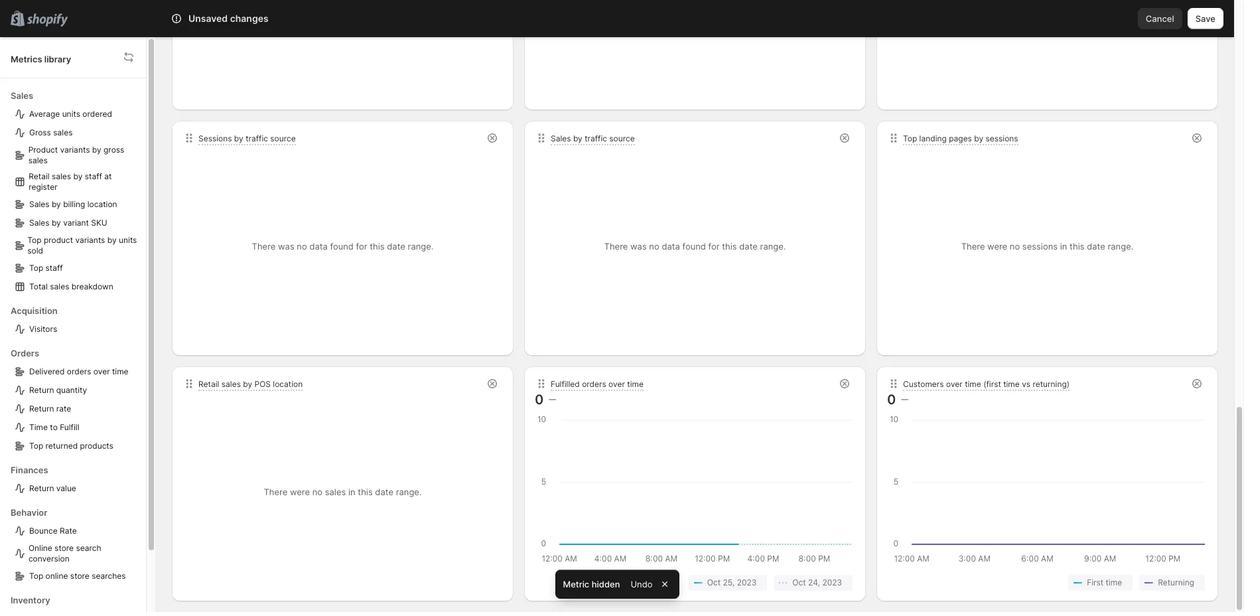 Task type: describe. For each thing, give the bounding box(es) containing it.
conversion
[[28, 554, 70, 564]]

retail sales by staff at register
[[29, 171, 112, 192]]

retail
[[29, 171, 50, 181]]

variant
[[63, 218, 89, 228]]

return rate
[[29, 404, 71, 414]]

total
[[29, 282, 48, 291]]

time to fulfill
[[29, 422, 79, 432]]

unsaved
[[189, 13, 228, 24]]

variants inside product variants by gross sales
[[60, 145, 90, 155]]

metrics library
[[11, 53, 71, 64]]

delivered orders over time
[[29, 366, 129, 376]]

register
[[29, 182, 58, 192]]

store inside 'button'
[[70, 571, 90, 581]]

top returned products button
[[11, 437, 141, 455]]

finances menu
[[11, 455, 141, 498]]

online store search conversion button
[[11, 540, 141, 567]]

save
[[1196, 13, 1216, 24]]

time
[[112, 366, 129, 376]]

searches
[[92, 571, 126, 581]]

return for return quantity
[[29, 385, 54, 395]]

retail sales by staff at register button
[[11, 169, 141, 195]]

over
[[93, 366, 110, 376]]

breakdown
[[72, 282, 113, 291]]

delivered
[[29, 366, 65, 376]]

units inside top product variants by units sold
[[119, 235, 137, 245]]

time
[[29, 422, 48, 432]]

quantity
[[56, 385, 87, 395]]

unsaved changes
[[189, 13, 269, 24]]

store inside online store search conversion
[[55, 543, 74, 553]]

top for top online store searches
[[29, 571, 43, 581]]

top for top returned products
[[29, 441, 43, 451]]

online
[[46, 571, 68, 581]]

sales by variant sku
[[29, 218, 107, 228]]

at
[[104, 171, 112, 181]]

average units ordered
[[29, 109, 112, 119]]

behavior
[[11, 507, 47, 518]]

variants inside top product variants by units sold
[[75, 235, 105, 245]]

return value button
[[11, 479, 141, 498]]

by inside retail sales by staff at register
[[73, 171, 83, 181]]

sales for gross
[[53, 127, 73, 137]]

orders
[[67, 366, 91, 376]]

cancel
[[1146, 13, 1175, 24]]

returned
[[46, 441, 78, 451]]

sold
[[27, 246, 43, 256]]

changes
[[230, 13, 269, 24]]

product
[[44, 235, 73, 245]]

time to fulfill button
[[11, 418, 141, 437]]

product variants by gross sales
[[28, 145, 124, 165]]

bounce rate
[[29, 526, 77, 536]]

to
[[50, 422, 58, 432]]

sales for sales
[[11, 90, 33, 101]]

online
[[28, 543, 52, 553]]

sales by billing location button
[[11, 195, 141, 214]]

2 no change image from the left
[[902, 394, 909, 405]]

top online store searches
[[29, 571, 126, 581]]

sku
[[91, 218, 107, 228]]

delivered orders over time button
[[11, 363, 141, 381]]



Task type: locate. For each thing, give the bounding box(es) containing it.
behavior menu
[[11, 498, 141, 586]]

sales for total
[[50, 282, 69, 291]]

fulfill
[[60, 422, 79, 432]]

sales menu
[[11, 81, 141, 296]]

0 vertical spatial units
[[62, 109, 80, 119]]

return rate button
[[11, 400, 141, 418]]

return for return value
[[29, 483, 54, 493]]

0 vertical spatial staff
[[85, 171, 102, 181]]

1 vertical spatial store
[[70, 571, 90, 581]]

search
[[76, 543, 101, 553]]

0 vertical spatial variants
[[60, 145, 90, 155]]

acquisition
[[11, 305, 58, 316]]

value
[[56, 483, 76, 493]]

2 vertical spatial return
[[29, 483, 54, 493]]

products
[[80, 441, 113, 451]]

sales up register
[[52, 171, 71, 181]]

gross
[[104, 145, 124, 155]]

1 vertical spatial return
[[29, 404, 54, 414]]

return for return rate
[[29, 404, 54, 414]]

visitors
[[29, 324, 57, 334]]

variants down gross sales button
[[60, 145, 90, 155]]

variants down sku at the top left of page
[[75, 235, 105, 245]]

by down the product variants by gross sales "button"
[[73, 171, 83, 181]]

return quantity button
[[11, 381, 141, 400]]

orders
[[11, 348, 39, 359]]

0 horizontal spatial units
[[62, 109, 80, 119]]

return quantity
[[29, 385, 87, 395]]

library
[[44, 53, 71, 64]]

metric
[[563, 579, 590, 590]]

sales right total
[[50, 282, 69, 291]]

rate
[[60, 526, 77, 536]]

top inside top product variants by units sold
[[27, 235, 42, 245]]

0 horizontal spatial staff
[[46, 263, 63, 273]]

0 horizontal spatial no change image
[[549, 394, 557, 405]]

0 vertical spatial return
[[29, 385, 54, 395]]

top online store searches button
[[11, 567, 141, 586]]

return up time
[[29, 404, 54, 414]]

hidden
[[592, 579, 620, 590]]

top up sold
[[27, 235, 42, 245]]

location
[[87, 199, 117, 209]]

sales down "product" in the top left of the page
[[28, 155, 48, 165]]

total sales breakdown button
[[11, 278, 141, 296]]

metric hidden
[[563, 579, 620, 590]]

sales for retail
[[52, 171, 71, 181]]

acquisition menu
[[11, 296, 141, 339]]

store down rate
[[55, 543, 74, 553]]

by inside product variants by gross sales
[[92, 145, 101, 155]]

metrics
[[11, 53, 42, 64]]

variants
[[60, 145, 90, 155], [75, 235, 105, 245]]

sales down register
[[29, 199, 49, 209]]

1 vertical spatial sales
[[29, 199, 49, 209]]

sales by billing location
[[29, 199, 117, 209]]

store
[[55, 543, 74, 553], [70, 571, 90, 581]]

return inside finances menu
[[29, 483, 54, 493]]

undo button
[[623, 575, 661, 594]]

top
[[27, 235, 42, 245], [29, 263, 43, 273], [29, 441, 43, 451], [29, 571, 43, 581]]

1 horizontal spatial units
[[119, 235, 137, 245]]

return down finances
[[29, 483, 54, 493]]

sales up product
[[29, 218, 49, 228]]

units
[[62, 109, 80, 119], [119, 235, 137, 245]]

top product variants by units sold button
[[11, 232, 141, 259]]

sales
[[11, 90, 33, 101], [29, 199, 49, 209], [29, 218, 49, 228]]

top inside "orders" menu
[[29, 441, 43, 451]]

online store search conversion
[[28, 543, 101, 564]]

staff up total
[[46, 263, 63, 273]]

by left 'gross'
[[92, 145, 101, 155]]

inventory
[[11, 595, 50, 606]]

gross sales
[[29, 127, 73, 137]]

2 return from the top
[[29, 404, 54, 414]]

return inside button
[[29, 404, 54, 414]]

1 horizontal spatial staff
[[85, 171, 102, 181]]

sales
[[53, 127, 73, 137], [28, 155, 48, 165], [52, 171, 71, 181], [50, 282, 69, 291]]

staff
[[85, 171, 102, 181], [46, 263, 63, 273]]

cancel button
[[1138, 8, 1183, 29]]

gross
[[29, 127, 51, 137]]

no change image
[[549, 394, 557, 405], [902, 394, 909, 405]]

product
[[28, 145, 58, 155]]

by inside top product variants by units sold
[[107, 235, 117, 245]]

visitors button
[[11, 320, 141, 339]]

average units ordered button
[[11, 105, 141, 123]]

1 vertical spatial units
[[119, 235, 137, 245]]

orders menu
[[11, 339, 141, 455]]

0 vertical spatial sales
[[11, 90, 33, 101]]

return down the delivered
[[29, 385, 54, 395]]

sales by variant sku button
[[11, 214, 141, 232]]

save button
[[1188, 8, 1224, 29]]

finances
[[11, 465, 48, 475]]

1 no change image from the left
[[549, 394, 557, 405]]

top returned products
[[29, 441, 113, 451]]

top for top product variants by units sold
[[27, 235, 42, 245]]

2 vertical spatial sales
[[29, 218, 49, 228]]

by up product
[[52, 218, 61, 228]]

by inside button
[[52, 218, 61, 228]]

by down location
[[107, 235, 117, 245]]

top down time
[[29, 441, 43, 451]]

bounce rate button
[[11, 522, 141, 540]]

ordered
[[83, 109, 112, 119]]

by
[[92, 145, 101, 155], [73, 171, 83, 181], [52, 199, 61, 209], [52, 218, 61, 228], [107, 235, 117, 245]]

top staff
[[29, 263, 63, 273]]

rate
[[56, 404, 71, 414]]

1 vertical spatial variants
[[75, 235, 105, 245]]

0 vertical spatial store
[[55, 543, 74, 553]]

sales inside button
[[29, 218, 49, 228]]

top for top staff
[[29, 263, 43, 273]]

staff inside retail sales by staff at register
[[85, 171, 102, 181]]

1 return from the top
[[29, 385, 54, 395]]

undo
[[631, 579, 653, 590]]

sales inside product variants by gross sales
[[28, 155, 48, 165]]

bounce
[[29, 526, 58, 536]]

sales for sales by billing location
[[29, 199, 49, 209]]

top down sold
[[29, 263, 43, 273]]

top inside 'button'
[[29, 571, 43, 581]]

store down online store search conversion button
[[70, 571, 90, 581]]

product variants by gross sales button
[[11, 142, 141, 169]]

return
[[29, 385, 54, 395], [29, 404, 54, 414], [29, 483, 54, 493]]

1 vertical spatial staff
[[46, 263, 63, 273]]

top staff button
[[11, 259, 141, 278]]

sales inside retail sales by staff at register
[[52, 171, 71, 181]]

return value
[[29, 483, 76, 493]]

sales down average units ordered
[[53, 127, 73, 137]]

total sales breakdown
[[29, 282, 113, 291]]

sales for sales by variant sku
[[29, 218, 49, 228]]

sales inside button
[[29, 199, 49, 209]]

average
[[29, 109, 60, 119]]

staff left at at the top
[[85, 171, 102, 181]]

top left 'online' in the bottom left of the page
[[29, 571, 43, 581]]

3 return from the top
[[29, 483, 54, 493]]

by left billing
[[52, 199, 61, 209]]

staff inside button
[[46, 263, 63, 273]]

1 horizontal spatial no change image
[[902, 394, 909, 405]]

gross sales button
[[11, 123, 141, 142]]

billing
[[63, 199, 85, 209]]

sales up average at top left
[[11, 90, 33, 101]]

top product variants by units sold
[[27, 235, 137, 256]]



Task type: vqa. For each thing, say whether or not it's contained in the screenshot.
Shopify image
no



